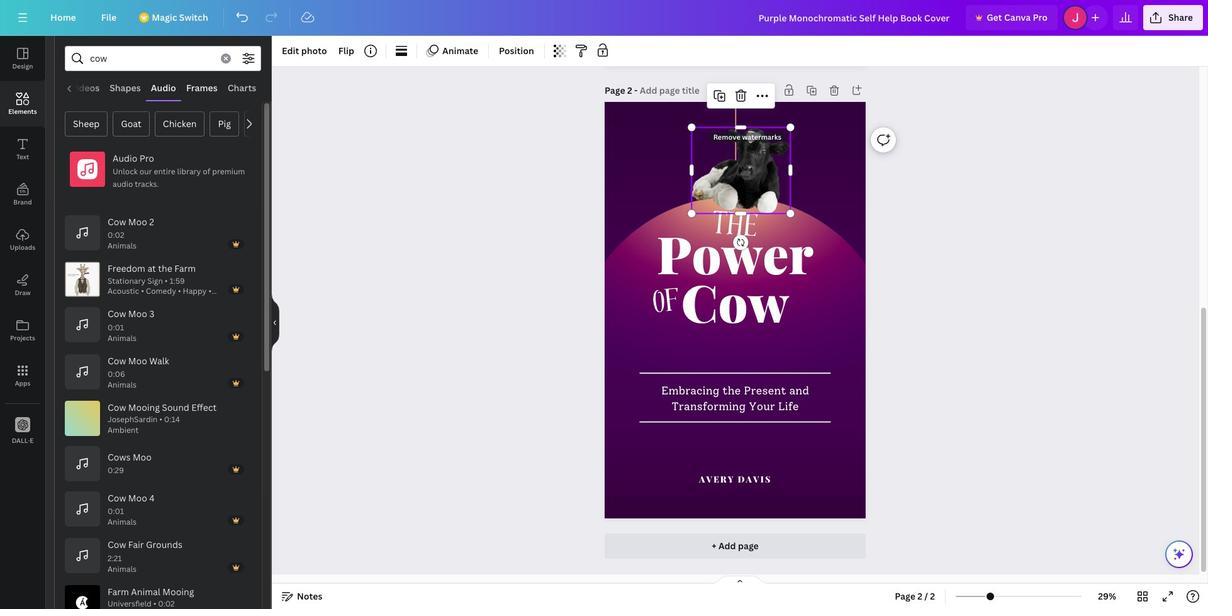 Task type: vqa. For each thing, say whether or not it's contained in the screenshot.
of within AUDIO PRO UNLOCK OUR ENTIRE LIBRARY OF PREMIUM AUDIO TRACKS.
yes



Task type: describe. For each thing, give the bounding box(es) containing it.
moo for 3
[[128, 308, 147, 320]]

power cow
[[657, 218, 814, 336]]

frames
[[186, 82, 218, 94]]

embracing the present and transforming your life
[[662, 384, 809, 413]]

remove watermarks
[[713, 133, 782, 142]]

cow moo 4
[[108, 492, 155, 504]]

uploads button
[[0, 217, 45, 262]]

2 down audio tracks.
[[149, 216, 154, 228]]

charts button
[[223, 76, 261, 100]]

animals, 1 seconds element for cow moo 4
[[108, 506, 137, 528]]

get canva pro button
[[966, 5, 1058, 30]]

videos button
[[65, 76, 105, 100]]

charts
[[228, 82, 256, 94]]

1 vertical spatial the
[[158, 263, 172, 274]]

file
[[101, 11, 117, 23]]

pro inside get canva pro button
[[1033, 11, 1048, 23]]

of inside audio pro unlock our entire library of premium audio tracks.
[[203, 166, 210, 177]]

cow moo 2
[[108, 216, 154, 228]]

animals for cow moo walk
[[108, 380, 137, 390]]

animate
[[442, 45, 478, 57]]

chicken button
[[155, 111, 205, 137]]

0:01 animals for cow moo 4
[[108, 506, 137, 528]]

home link
[[40, 5, 86, 30]]

show pages image
[[710, 575, 770, 585]]

cow mooing sound effect josephsardin • 0:14 ambient
[[108, 401, 217, 436]]

cow for cow moo walk
[[108, 355, 126, 367]]

+ add page
[[712, 540, 759, 552]]

page 2 / 2
[[895, 590, 935, 602]]

2 left '-'
[[627, 84, 632, 96]]

/
[[925, 590, 928, 602]]

cow moo walk
[[108, 355, 169, 367]]

brand
[[13, 198, 32, 206]]

notes button
[[277, 587, 328, 607]]

mooing inside cow mooing sound effect josephsardin • 0:14 ambient
[[128, 401, 160, 413]]

flip
[[338, 45, 354, 57]]

1:59
[[170, 275, 185, 286]]

pig button
[[210, 111, 239, 137]]

cow for cow mooing sound effect josephsardin • 0:14 ambient
[[108, 401, 126, 413]]

goat button
[[113, 111, 150, 137]]

-
[[634, 84, 638, 96]]

frames button
[[181, 76, 223, 100]]

dall·e
[[12, 436, 34, 445]]

1 horizontal spatial of
[[651, 277, 682, 332]]

farm animal mooing button
[[65, 585, 247, 609]]

avery
[[699, 474, 735, 485]]

0:01 animals for cow moo 3
[[108, 322, 137, 343]]

animals, 1 seconds element for cow moo 3
[[108, 321, 137, 344]]

freedom at the farm
[[108, 263, 196, 274]]

main menu bar
[[0, 0, 1208, 36]]

sheep
[[73, 118, 100, 130]]

entire
[[154, 166, 175, 177]]

29%
[[1098, 590, 1116, 602]]

effect
[[191, 401, 217, 413]]

audio button
[[146, 76, 181, 100]]

moo for 4
[[128, 492, 147, 504]]

animal
[[131, 586, 160, 598]]

text button
[[0, 127, 45, 172]]

grounds
[[146, 539, 183, 551]]

fair
[[128, 539, 144, 551]]

page 2 / 2 button
[[890, 587, 940, 607]]

draw button
[[0, 262, 45, 308]]

premium
[[212, 166, 245, 177]]

goat
[[121, 118, 142, 130]]

audio tracks.
[[113, 178, 159, 189]]

davis
[[738, 474, 772, 485]]

flip button
[[333, 41, 359, 61]]

canva
[[1004, 11, 1031, 23]]

0:02 animals
[[108, 230, 137, 251]]

cows
[[108, 451, 131, 463]]

audio for audio
[[151, 82, 176, 94]]

cow inside the power cow
[[681, 267, 789, 336]]

0:01 for cow moo 3
[[108, 322, 124, 333]]

cow for cow moo 4
[[108, 492, 126, 504]]

stationary sign • 1:59
[[108, 275, 185, 286]]

file button
[[91, 5, 127, 30]]

apps
[[15, 379, 30, 388]]

Design title text field
[[749, 5, 961, 30]]

design button
[[0, 36, 45, 81]]

4
[[149, 492, 155, 504]]

your
[[749, 400, 775, 413]]

pig
[[218, 118, 231, 130]]

add
[[719, 540, 736, 552]]

animals for cow fair grounds
[[108, 564, 137, 575]]

share
[[1169, 11, 1193, 23]]

• inside 'acoustic, comedy, happy, countryside, 119 seconds' element
[[165, 275, 168, 286]]

animals, 141 seconds element
[[108, 552, 137, 575]]

design
[[12, 62, 33, 70]]

pro inside audio pro unlock our entire library of premium audio tracks.
[[140, 152, 154, 164]]

canva assistant image
[[1172, 547, 1187, 562]]

text
[[16, 152, 29, 161]]

+
[[712, 540, 717, 552]]



Task type: locate. For each thing, give the bounding box(es) containing it.
brand button
[[0, 172, 45, 217]]

library
[[177, 166, 201, 177]]

mooing inside button
[[163, 586, 194, 598]]

audio pro unlock our entire library of premium audio tracks.
[[113, 152, 245, 189]]

0:06
[[108, 369, 125, 379]]

0:01 animals
[[108, 322, 137, 343], [108, 506, 137, 528]]

animals, 1 seconds element down cow moo 3 in the left bottom of the page
[[108, 321, 137, 344]]

chicken
[[163, 118, 197, 130]]

farm left animal at the left bottom of the page
[[108, 586, 129, 598]]

1 vertical spatial •
[[159, 414, 162, 425]]

animals
[[108, 241, 137, 251], [108, 333, 137, 343], [108, 380, 137, 390], [108, 517, 137, 528], [108, 564, 137, 575]]

dall·e button
[[0, 408, 45, 454]]

0:29
[[108, 465, 124, 476]]

0:01 down cow moo 3 in the left bottom of the page
[[108, 322, 124, 333]]

the inside embracing the present and transforming your life
[[723, 384, 741, 398]]

• left 1:59
[[165, 275, 168, 286]]

1 animals from the top
[[108, 241, 137, 251]]

remove
[[713, 133, 741, 142]]

sound
[[162, 401, 189, 413]]

2 right /
[[930, 590, 935, 602]]

animate button
[[422, 41, 483, 61]]

magic
[[152, 11, 177, 23]]

ambient, 14 seconds element
[[108, 414, 180, 436]]

0 vertical spatial page
[[605, 84, 625, 96]]

acoustic, comedy, happy, countryside, 119 seconds element
[[108, 275, 242, 297]]

2 left /
[[918, 590, 923, 602]]

page left '-'
[[605, 84, 625, 96]]

hide image
[[271, 292, 279, 353]]

cow for cow moo 3
[[108, 308, 126, 320]]

stationary
[[108, 275, 146, 286]]

pro up our
[[140, 152, 154, 164]]

photos
[[30, 82, 60, 94]]

0 horizontal spatial of
[[203, 166, 210, 177]]

0 vertical spatial 0:01
[[108, 322, 124, 333]]

animals down 2:21
[[108, 564, 137, 575]]

3 animals from the top
[[108, 380, 137, 390]]

moo right cows
[[133, 451, 152, 463]]

0 vertical spatial farm
[[174, 263, 196, 274]]

animals, 6 seconds element
[[108, 368, 137, 391]]

our
[[140, 166, 152, 177]]

animals, 1 seconds element down cow moo 4
[[108, 506, 137, 528]]

2 vertical spatial the
[[723, 384, 741, 398]]

mooing right animal at the left bottom of the page
[[163, 586, 194, 598]]

moo left 4
[[128, 492, 147, 504]]

0 horizontal spatial farm
[[108, 586, 129, 598]]

shapes button
[[105, 76, 146, 100]]

farm up 1:59
[[174, 263, 196, 274]]

embracing
[[662, 384, 720, 398]]

1 vertical spatial mooing
[[163, 586, 194, 598]]

edit photo
[[282, 45, 327, 57]]

edit photo button
[[277, 41, 332, 61]]

watermarks
[[742, 133, 782, 142]]

1 0:01 animals from the top
[[108, 322, 137, 343]]

• inside cow mooing sound effect josephsardin • 0:14 ambient
[[159, 414, 162, 425]]

cow moo 3
[[108, 308, 154, 320]]

cow
[[108, 216, 126, 228], [681, 267, 789, 336], [108, 308, 126, 320], [108, 355, 126, 367], [108, 401, 126, 413], [108, 492, 126, 504], [108, 539, 126, 551]]

2
[[627, 84, 632, 96], [149, 216, 154, 228], [918, 590, 923, 602], [930, 590, 935, 602]]

home
[[50, 11, 76, 23]]

29% button
[[1087, 587, 1128, 607]]

audio inside button
[[151, 82, 176, 94]]

remove watermarks button
[[710, 133, 785, 142]]

animals, 1 seconds element
[[108, 321, 137, 344], [108, 506, 137, 528]]

mooing
[[128, 401, 160, 413], [163, 586, 194, 598]]

apps button
[[0, 353, 45, 398]]

0 vertical spatial pro
[[1033, 11, 1048, 23]]

0 horizontal spatial audio
[[113, 152, 137, 164]]

1 vertical spatial page
[[895, 590, 916, 602]]

page 2 -
[[605, 84, 640, 96]]

2 animals, 1 seconds element from the top
[[108, 506, 137, 528]]

1 vertical spatial 0:01
[[108, 506, 124, 517]]

1 horizontal spatial audio
[[151, 82, 176, 94]]

0 horizontal spatial pro
[[140, 152, 154, 164]]

ambient
[[108, 425, 139, 436]]

0:01
[[108, 322, 124, 333], [108, 506, 124, 517]]

0:01 for cow moo 4
[[108, 506, 124, 517]]

5 animals from the top
[[108, 564, 137, 575]]

of
[[203, 166, 210, 177], [651, 277, 682, 332]]

1 vertical spatial animals, 1 seconds element
[[108, 506, 137, 528]]

animals down cow moo 3 in the left bottom of the page
[[108, 333, 137, 343]]

1 vertical spatial 0:01 animals
[[108, 506, 137, 528]]

0 vertical spatial of
[[203, 166, 210, 177]]

position
[[499, 45, 534, 57]]

animals, 2 seconds element
[[108, 229, 137, 252]]

0 vertical spatial animals, 1 seconds element
[[108, 321, 137, 344]]

2 0:01 animals from the top
[[108, 506, 137, 528]]

notes
[[297, 590, 323, 602]]

life
[[778, 400, 799, 413]]

freedom
[[108, 263, 145, 274]]

animals for cow moo 4
[[108, 517, 137, 528]]

1 animals, 1 seconds element from the top
[[108, 321, 137, 344]]

magic switch
[[152, 11, 208, 23]]

photo
[[301, 45, 327, 57]]

1 horizontal spatial page
[[895, 590, 916, 602]]

0:01 animals down cow moo 4
[[108, 506, 137, 528]]

0 vertical spatial mooing
[[128, 401, 160, 413]]

walk
[[149, 355, 169, 367]]

• left 0:14
[[159, 414, 162, 425]]

0 horizontal spatial page
[[605, 84, 625, 96]]

3
[[149, 308, 154, 320]]

photos button
[[25, 76, 65, 100]]

moo for walk
[[128, 355, 147, 367]]

audio
[[151, 82, 176, 94], [113, 152, 137, 164]]

elements
[[8, 107, 37, 116]]

pro
[[1033, 11, 1048, 23], [140, 152, 154, 164]]

cow inside cow mooing sound effect josephsardin • 0:14 ambient
[[108, 401, 126, 413]]

cow fair grounds
[[108, 539, 183, 551]]

position button
[[494, 41, 539, 61]]

1 vertical spatial of
[[651, 277, 682, 332]]

2:21 animals
[[108, 553, 137, 575]]

audio for audio pro unlock our entire library of premium audio tracks.
[[113, 152, 137, 164]]

page inside button
[[895, 590, 916, 602]]

cows moo
[[108, 451, 152, 463]]

uploads
[[10, 243, 35, 252]]

page for page 2 / 2
[[895, 590, 916, 602]]

cow for cow fair grounds
[[108, 539, 126, 551]]

2 0:01 from the top
[[108, 506, 124, 517]]

moo left walk
[[128, 355, 147, 367]]

0 horizontal spatial •
[[159, 414, 162, 425]]

cow for cow moo 2
[[108, 216, 126, 228]]

and
[[790, 384, 809, 398]]

animals down 0:02
[[108, 241, 137, 251]]

1 vertical spatial farm
[[108, 586, 129, 598]]

draw
[[15, 288, 31, 297]]

moo
[[128, 216, 147, 228], [128, 308, 147, 320], [128, 355, 147, 367], [133, 451, 152, 463], [128, 492, 147, 504]]

avery davis
[[699, 474, 772, 485]]

0:06 animals
[[108, 369, 137, 390]]

4 animals from the top
[[108, 517, 137, 528]]

animals for cow moo 3
[[108, 333, 137, 343]]

moo up the animals, 2 seconds element
[[128, 216, 147, 228]]

get canva pro
[[987, 11, 1048, 23]]

0 vertical spatial •
[[165, 275, 168, 286]]

audio up unlock
[[113, 152, 137, 164]]

0 vertical spatial 0:01 animals
[[108, 322, 137, 343]]

moo left 3
[[128, 308, 147, 320]]

page for page 2 -
[[605, 84, 625, 96]]

transforming
[[672, 400, 746, 413]]

animals down cow moo 4
[[108, 517, 137, 528]]

farm animal mooing
[[108, 586, 194, 598]]

animals down 0:06 at bottom
[[108, 380, 137, 390]]

1 horizontal spatial •
[[165, 275, 168, 286]]

audio inside audio pro unlock our entire library of premium audio tracks.
[[113, 152, 137, 164]]

2 animals from the top
[[108, 333, 137, 343]]

sign
[[147, 275, 163, 286]]

0 vertical spatial the
[[710, 199, 760, 256]]

animals for cow moo 2
[[108, 241, 137, 251]]

pro right canva
[[1033, 11, 1048, 23]]

0 horizontal spatial mooing
[[128, 401, 160, 413]]

page
[[605, 84, 625, 96], [895, 590, 916, 602]]

1 vertical spatial audio
[[113, 152, 137, 164]]

switch
[[179, 11, 208, 23]]

1 horizontal spatial mooing
[[163, 586, 194, 598]]

unlock
[[113, 166, 138, 177]]

get
[[987, 11, 1002, 23]]

moo for 2
[[128, 216, 147, 228]]

audio down search elements search field
[[151, 82, 176, 94]]

2:21
[[108, 553, 122, 564]]

0:01 down cow moo 4
[[108, 506, 124, 517]]

side panel tab list
[[0, 36, 45, 454]]

Page title text field
[[640, 84, 701, 97]]

1 horizontal spatial farm
[[174, 263, 196, 274]]

mooing up josephsardin
[[128, 401, 160, 413]]

1 vertical spatial pro
[[140, 152, 154, 164]]

videos
[[70, 82, 100, 94]]

1 horizontal spatial pro
[[1033, 11, 1048, 23]]

0:01 animals down cow moo 3 in the left bottom of the page
[[108, 322, 137, 343]]

page
[[738, 540, 759, 552]]

0 vertical spatial audio
[[151, 82, 176, 94]]

projects button
[[0, 308, 45, 353]]

shapes
[[110, 82, 141, 94]]

page left /
[[895, 590, 916, 602]]

elements button
[[0, 81, 45, 127]]

farm inside button
[[108, 586, 129, 598]]

Search elements search field
[[90, 47, 213, 70]]

present
[[744, 384, 787, 398]]

projects
[[10, 334, 35, 342]]

1 0:01 from the top
[[108, 322, 124, 333]]



